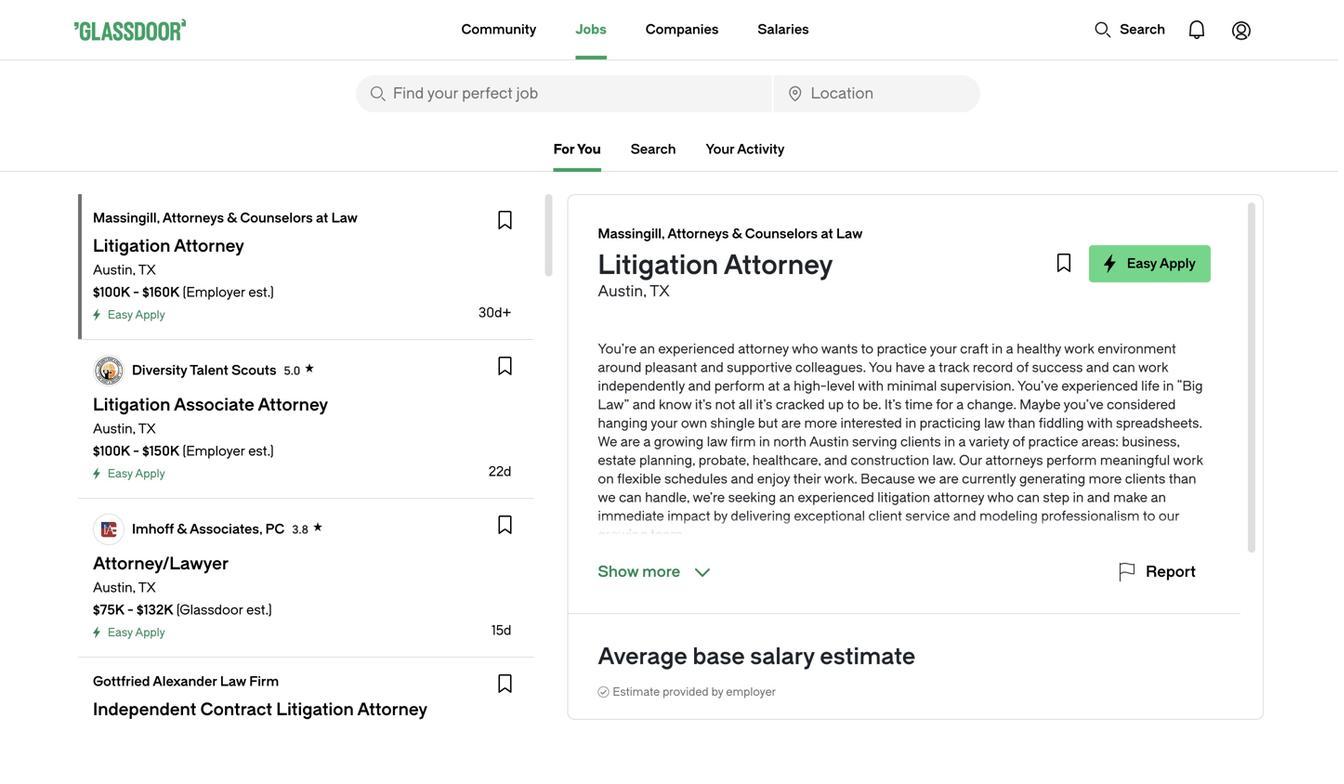 Task type: vqa. For each thing, say whether or not it's contained in the screenshot.
top OF
yes



Task type: locate. For each thing, give the bounding box(es) containing it.
1 horizontal spatial search
[[1120, 22, 1166, 37]]

1 vertical spatial est.)
[[248, 444, 274, 459]]

$100k
[[93, 285, 130, 300], [93, 444, 130, 459]]

construction
[[851, 453, 930, 469]]

practice down 'fiddling'
[[1029, 435, 1079, 450]]

tx up $150k
[[138, 422, 156, 437]]

success
[[1032, 360, 1083, 376]]

0 vertical spatial $100k
[[93, 285, 130, 300]]

generating
[[1020, 472, 1086, 487]]

by
[[714, 509, 728, 524], [712, 686, 724, 699]]

$100k inside austin, tx $100k - $160k (employer est.)
[[93, 285, 130, 300]]

areas:
[[1082, 435, 1119, 450]]

0 vertical spatial work
[[1065, 342, 1095, 357]]

attorneys up austin, tx $100k - $160k (employer est.) in the left top of the page
[[162, 211, 224, 226]]

search inside button
[[1120, 22, 1166, 37]]

and right service
[[954, 509, 977, 524]]

practice up have
[[877, 342, 927, 357]]

1 horizontal spatial to
[[861, 342, 874, 357]]

work down business,
[[1173, 453, 1204, 469]]

(employer inside austin, tx $100k - $150k (employer est.)
[[183, 444, 245, 459]]

variety
[[969, 435, 1010, 450]]

easy apply for 22d
[[108, 468, 165, 481]]

more up the make
[[1089, 472, 1122, 487]]

1 vertical spatial you
[[869, 360, 893, 376]]

it's right the all
[[756, 397, 773, 413]]

0 vertical spatial attorney
[[738, 342, 789, 357]]

who up 'colleagues.'
[[792, 342, 819, 357]]

1 horizontal spatial we
[[918, 472, 936, 487]]

2 horizontal spatial to
[[1143, 509, 1156, 524]]

austin, tx $100k - $160k (employer est.)
[[93, 263, 274, 300]]

easy
[[1127, 256, 1157, 271], [108, 309, 133, 322], [108, 468, 133, 481], [108, 627, 133, 640]]

apply for 15d
[[135, 627, 165, 640]]

and up seeking
[[731, 472, 754, 487]]

$100k left "$160k"
[[93, 285, 130, 300]]

est.) inside austin, tx $100k - $150k (employer est.)
[[248, 444, 274, 459]]

experienced down "work."
[[798, 490, 875, 506]]

(employer right "$160k"
[[183, 285, 245, 300]]

a
[[1006, 342, 1014, 357], [928, 360, 936, 376], [783, 379, 791, 394], [957, 397, 964, 413], [644, 435, 651, 450], [959, 435, 966, 450]]

at
[[316, 211, 328, 226], [821, 226, 834, 242], [768, 379, 780, 394]]

clients down meaningful
[[1125, 472, 1166, 487]]

with
[[858, 379, 884, 394], [1087, 416, 1113, 431]]

are down hanging
[[621, 435, 640, 450]]

a right for
[[957, 397, 964, 413]]

counselors
[[240, 211, 313, 226], [745, 226, 818, 242]]

easy apply down $150k
[[108, 468, 165, 481]]

& for massingill, attorneys & counselors at law
[[227, 211, 237, 226]]

easy apply down "$160k"
[[108, 309, 165, 322]]

a up our
[[959, 435, 966, 450]]

more
[[804, 416, 838, 431], [1089, 472, 1122, 487], [642, 564, 681, 581]]

0 vertical spatial than
[[1008, 416, 1036, 431]]

tx inside austin, tx $100k - $150k (employer est.)
[[138, 422, 156, 437]]

0 vertical spatial experienced
[[659, 342, 735, 357]]

1 horizontal spatial practice
[[1029, 435, 1079, 450]]

tx for austin, tx $100k - $150k (employer est.)
[[138, 422, 156, 437]]

north
[[774, 435, 807, 450]]

1 horizontal spatial it's
[[756, 397, 773, 413]]

to right up
[[847, 397, 860, 413]]

1 vertical spatial perform
[[1047, 453, 1097, 469]]

1 vertical spatial than
[[1169, 472, 1197, 487]]

perform
[[715, 379, 765, 394], [1047, 453, 1097, 469]]

track
[[939, 360, 970, 376]]

attorneys up litigation
[[668, 226, 729, 242]]

more down 'team.' at the bottom of page
[[642, 564, 681, 581]]

2 horizontal spatial work
[[1173, 453, 1204, 469]]

perform up generating
[[1047, 453, 1097, 469]]

growing
[[654, 435, 704, 450], [598, 528, 648, 543]]

clients up law. in the bottom of the page
[[901, 435, 941, 450]]

(glassdoor
[[176, 603, 243, 618]]

are down law. in the bottom of the page
[[939, 472, 959, 487]]

tx up "$160k"
[[138, 263, 156, 278]]

2 $100k from the top
[[93, 444, 130, 459]]

easy up imhoff & associates, pc logo
[[108, 468, 133, 481]]

2 none field from the left
[[774, 75, 981, 112]]

than down maybe
[[1008, 416, 1036, 431]]

0 horizontal spatial it's
[[695, 397, 712, 413]]

massingill, up litigation
[[598, 226, 665, 242]]

- right $75k
[[127, 603, 134, 618]]

apply
[[1160, 256, 1196, 271], [135, 309, 165, 322], [135, 468, 165, 481], [135, 627, 165, 640]]

1 horizontal spatial law
[[331, 211, 358, 226]]

easy apply
[[1127, 256, 1196, 271], [108, 309, 165, 322], [108, 468, 165, 481], [108, 627, 165, 640]]

1 horizontal spatial attorney
[[934, 490, 985, 506]]

0 vertical spatial -
[[133, 285, 139, 300]]

law down change.
[[984, 416, 1005, 431]]

have
[[896, 360, 925, 376]]

experienced up the you've
[[1062, 379, 1138, 394]]

who up modeling
[[988, 490, 1014, 506]]

1 horizontal spatial none field
[[774, 75, 981, 112]]

1 $100k from the top
[[93, 285, 130, 300]]

time
[[905, 397, 933, 413]]

- inside austin, tx $75k - $132k (glassdoor est.)
[[127, 603, 134, 618]]

easy for 15d
[[108, 627, 133, 640]]

work up success
[[1065, 342, 1095, 357]]

perform up the all
[[715, 379, 765, 394]]

base
[[693, 644, 745, 670]]

practicing
[[920, 416, 981, 431]]

with up areas:
[[1087, 416, 1113, 431]]

estate
[[598, 453, 636, 469]]

1 vertical spatial who
[[988, 490, 1014, 506]]

$100k left $150k
[[93, 444, 130, 459]]

hanging
[[598, 416, 648, 431]]

massingill, up "$160k"
[[93, 211, 160, 226]]

spreadsheets.
[[1116, 416, 1203, 431]]

more up austin
[[804, 416, 838, 431]]

0 vertical spatial growing
[[654, 435, 704, 450]]

and
[[701, 360, 724, 376], [1087, 360, 1110, 376], [688, 379, 711, 394], [633, 397, 656, 413], [825, 453, 848, 469], [731, 472, 754, 487], [1087, 490, 1111, 506], [954, 509, 977, 524]]

own
[[681, 416, 707, 431]]

1 horizontal spatial are
[[782, 416, 801, 431]]

counselors inside massingill, attorneys & counselors at law litigation attorney austin, tx
[[745, 226, 818, 242]]

2 vertical spatial more
[[642, 564, 681, 581]]

tx down litigation
[[650, 283, 670, 300]]

law.
[[933, 453, 956, 469]]

(employer right $150k
[[183, 444, 245, 459]]

1 horizontal spatial an
[[780, 490, 795, 506]]

can up immediate
[[619, 490, 642, 506]]

0 horizontal spatial than
[[1008, 416, 1036, 431]]

growing up planning,
[[654, 435, 704, 450]]

easy up environment
[[1127, 256, 1157, 271]]

to
[[861, 342, 874, 357], [847, 397, 860, 413], [1143, 509, 1156, 524]]

easy down $75k
[[108, 627, 133, 640]]

gottfried
[[93, 674, 150, 690]]

1 horizontal spatial more
[[804, 416, 838, 431]]

you're an experienced attorney who wants to practice your craft in a healthy work environment around pleasant and supportive colleagues. you have a track record of success and can work independently and perform at a high-level with minimal supervision. you've experienced life in "big law" and know it's not all it's cracked up to be. it's time for a change. maybe you've considered hanging your own shingle but are more interested in practicing law than fiddling with spreadsheets. we are a growing law firm in north austin serving clients in a variety of practice areas: business, estate planning, probate, healthcare, and construction law. our attorneys perform meaningful work on flexible schedules and enjoy their work. because we are currently generating more clients than we can handle, we're seeking an experienced litigation attorney who can step in and make an immediate impact by delivering exceptional client service and modeling professionalism to our growing team.
[[598, 342, 1204, 543]]

0 vertical spatial est.)
[[249, 285, 274, 300]]

you left have
[[869, 360, 893, 376]]

0 horizontal spatial your
[[651, 416, 678, 431]]

austin, for austin, tx $75k - $132k (glassdoor est.)
[[93, 581, 136, 596]]

tx inside austin, tx $75k - $132k (glassdoor est.)
[[138, 581, 156, 596]]

austin, inside massingill, attorneys & counselors at law litigation attorney austin, tx
[[598, 283, 647, 300]]

jobs list element
[[78, 194, 545, 758]]

$150k
[[142, 444, 179, 459]]

environment
[[1098, 342, 1177, 357]]

to left the our
[[1143, 509, 1156, 524]]

average base salary estimate
[[598, 644, 916, 670]]

at inside massingill, attorneys & counselors at law litigation attorney austin, tx
[[821, 226, 834, 242]]

1 vertical spatial with
[[1087, 416, 1113, 431]]

1 horizontal spatial clients
[[1125, 472, 1166, 487]]

2 it's from the left
[[756, 397, 773, 413]]

it's up the own
[[695, 397, 712, 413]]

(employer inside austin, tx $100k - $160k (employer est.)
[[183, 285, 245, 300]]

an down enjoy
[[780, 490, 795, 506]]

tx for austin, tx $100k - $160k (employer est.)
[[138, 263, 156, 278]]

1 vertical spatial are
[[621, 435, 640, 450]]

an
[[640, 342, 655, 357], [780, 490, 795, 506], [1151, 490, 1167, 506]]

by right provided on the bottom of page
[[712, 686, 724, 699]]

est.) up scouts
[[249, 285, 274, 300]]

2 horizontal spatial are
[[939, 472, 959, 487]]

can
[[1113, 360, 1136, 376], [619, 490, 642, 506], [1017, 490, 1040, 506]]

easy apply down $132k
[[108, 627, 165, 640]]

& up attorney
[[732, 226, 742, 242]]

1 horizontal spatial with
[[1087, 416, 1113, 431]]

1 vertical spatial by
[[712, 686, 724, 699]]

we down on
[[598, 490, 616, 506]]

are up north
[[782, 416, 801, 431]]

0 vertical spatial practice
[[877, 342, 927, 357]]

supervision.
[[941, 379, 1015, 394]]

0 horizontal spatial massingill,
[[93, 211, 160, 226]]

0 vertical spatial more
[[804, 416, 838, 431]]

counselors inside 'jobs list' element
[[240, 211, 313, 226]]

$132k
[[137, 603, 173, 618]]

2 horizontal spatial can
[[1113, 360, 1136, 376]]

- inside austin, tx $100k - $160k (employer est.)
[[133, 285, 139, 300]]

easy for 30d+
[[108, 309, 133, 322]]

$100k inside austin, tx $100k - $150k (employer est.)
[[93, 444, 130, 459]]

work up life
[[1139, 360, 1169, 376]]

2 horizontal spatial law
[[837, 226, 863, 242]]

est.) inside austin, tx $100k - $160k (employer est.)
[[249, 285, 274, 300]]

by down we're on the right bottom
[[714, 509, 728, 524]]

easy up diversity talent scouts logo
[[108, 309, 133, 322]]

0 vertical spatial perform
[[715, 379, 765, 394]]

est.) right the (glassdoor on the left bottom of the page
[[246, 603, 272, 618]]

in right life
[[1163, 379, 1174, 394]]

0 horizontal spatial at
[[316, 211, 328, 226]]

in down time
[[906, 416, 917, 431]]

(employer for $150k
[[183, 444, 245, 459]]

easy apply up environment
[[1127, 256, 1196, 271]]

in
[[992, 342, 1003, 357], [1163, 379, 1174, 394], [906, 416, 917, 431], [759, 435, 770, 450], [945, 435, 956, 450], [1073, 490, 1084, 506]]

can up modeling
[[1017, 490, 1040, 506]]

at inside you're an experienced attorney who wants to practice your craft in a healthy work environment around pleasant and supportive colleagues. you have a track record of success and can work independently and perform at a high-level with minimal supervision. you've experienced life in "big law" and know it's not all it's cracked up to be. it's time for a change. maybe you've considered hanging your own shingle but are more interested in practicing law than fiddling with spreadsheets. we are a growing law firm in north austin serving clients in a variety of practice areas: business, estate planning, probate, healthcare, and construction law. our attorneys perform meaningful work on flexible schedules and enjoy their work. because we are currently generating more clients than we can handle, we're seeking an experienced litigation attorney who can step in and make an immediate impact by delivering exceptional client service and modeling professionalism to our growing team.
[[768, 379, 780, 394]]

gottfried alexander law firm
[[93, 674, 279, 690]]

2 horizontal spatial &
[[732, 226, 742, 242]]

and up professionalism
[[1087, 490, 1111, 506]]

law inside massingill, attorneys & counselors at law litigation attorney austin, tx
[[837, 226, 863, 242]]

estimate provided by employer
[[613, 686, 776, 699]]

- for $160k
[[133, 285, 139, 300]]

0 horizontal spatial law
[[220, 674, 246, 690]]

experienced up pleasant
[[659, 342, 735, 357]]

an up pleasant
[[640, 342, 655, 357]]

1 horizontal spatial counselors
[[745, 226, 818, 242]]

& inside massingill, attorneys & counselors at law litigation attorney austin, tx
[[732, 226, 742, 242]]

austin, inside austin, tx $100k - $150k (employer est.)
[[93, 422, 136, 437]]

1 (employer from the top
[[183, 285, 245, 300]]

1 vertical spatial experienced
[[1062, 379, 1138, 394]]

austin, inside austin, tx $75k - $132k (glassdoor est.)
[[93, 581, 136, 596]]

1 vertical spatial -
[[133, 444, 139, 459]]

counselors for massingill, attorneys & counselors at law litigation attorney austin, tx
[[745, 226, 818, 242]]

an up the our
[[1151, 490, 1167, 506]]

30d+
[[479, 305, 512, 321]]

massingill, for massingill, attorneys & counselors at law
[[93, 211, 160, 226]]

massingill, inside 'jobs list' element
[[93, 211, 160, 226]]

2 (employer from the top
[[183, 444, 245, 459]]

0 horizontal spatial more
[[642, 564, 681, 581]]

your down know
[[651, 416, 678, 431]]

1 horizontal spatial attorneys
[[668, 226, 729, 242]]

than up the our
[[1169, 472, 1197, 487]]

- inside austin, tx $100k - $150k (employer est.)
[[133, 444, 139, 459]]

1 none field from the left
[[356, 75, 772, 112]]

0 horizontal spatial perform
[[715, 379, 765, 394]]

est.) inside austin, tx $75k - $132k (glassdoor est.)
[[246, 603, 272, 618]]

of up 'attorneys'
[[1013, 435, 1025, 450]]

attorneys inside 'jobs list' element
[[162, 211, 224, 226]]

0 vertical spatial of
[[1017, 360, 1029, 376]]

diversity talent scouts
[[132, 363, 277, 378]]

austin, inside austin, tx $100k - $160k (employer est.)
[[93, 263, 136, 278]]

your up track
[[930, 342, 957, 357]]

tx up $132k
[[138, 581, 156, 596]]

can down environment
[[1113, 360, 1136, 376]]

attorney down 'currently'
[[934, 490, 985, 506]]

at inside 'jobs list' element
[[316, 211, 328, 226]]

easy apply for 30d+
[[108, 309, 165, 322]]

2 horizontal spatial an
[[1151, 490, 1167, 506]]

0 vertical spatial search
[[1120, 22, 1166, 37]]

1 horizontal spatial you
[[869, 360, 893, 376]]

imhoff & associates, pc logo image
[[94, 515, 124, 545]]

in right step
[[1073, 490, 1084, 506]]

it's
[[695, 397, 712, 413], [756, 397, 773, 413]]

0 horizontal spatial you
[[577, 142, 601, 157]]

be.
[[863, 397, 882, 413]]

show
[[598, 564, 639, 581]]

0 horizontal spatial with
[[858, 379, 884, 394]]

seeking
[[728, 490, 776, 506]]

1 vertical spatial your
[[651, 416, 678, 431]]

& right imhoff
[[177, 522, 187, 537]]

attorneys inside massingill, attorneys & counselors at law litigation attorney austin, tx
[[668, 226, 729, 242]]

0 horizontal spatial to
[[847, 397, 860, 413]]

diversity talent scouts logo image
[[94, 356, 124, 386]]

massingill,
[[93, 211, 160, 226], [598, 226, 665, 242]]

counselors for massingill, attorneys & counselors at law
[[240, 211, 313, 226]]

massingill, inside massingill, attorneys & counselors at law litigation attorney austin, tx
[[598, 226, 665, 242]]

law up 'probate,'
[[707, 435, 728, 450]]

law
[[984, 416, 1005, 431], [707, 435, 728, 450]]

of up you've
[[1017, 360, 1029, 376]]

cracked
[[776, 397, 825, 413]]

attorney up 'supportive' at the top of the page
[[738, 342, 789, 357]]

a up cracked
[[783, 379, 791, 394]]

work
[[1065, 342, 1095, 357], [1139, 360, 1169, 376], [1173, 453, 1204, 469]]

1 vertical spatial search
[[631, 142, 676, 157]]

3.8
[[292, 524, 308, 537]]

0 horizontal spatial law
[[707, 435, 728, 450]]

& up austin, tx $100k - $160k (employer est.) in the left top of the page
[[227, 211, 237, 226]]

2 vertical spatial est.)
[[246, 603, 272, 618]]

1 horizontal spatial at
[[768, 379, 780, 394]]

- left $150k
[[133, 444, 139, 459]]

to right wants
[[861, 342, 874, 357]]

1 horizontal spatial law
[[984, 416, 1005, 431]]

None field
[[356, 75, 772, 112], [774, 75, 981, 112]]

activity
[[737, 142, 785, 157]]

tx for austin, tx $75k - $132k (glassdoor est.)
[[138, 581, 156, 596]]

1 horizontal spatial experienced
[[798, 490, 875, 506]]

than
[[1008, 416, 1036, 431], [1169, 472, 1197, 487]]

1 horizontal spatial massingill,
[[598, 226, 665, 242]]

0 horizontal spatial attorneys
[[162, 211, 224, 226]]

growing down immediate
[[598, 528, 648, 543]]

your activity
[[706, 142, 785, 157]]

talent
[[190, 363, 229, 378]]

firm
[[731, 435, 756, 450]]

litigation
[[878, 490, 931, 506]]

0 vertical spatial clients
[[901, 435, 941, 450]]

with up be.
[[858, 379, 884, 394]]

1 vertical spatial to
[[847, 397, 860, 413]]

1 vertical spatial we
[[598, 490, 616, 506]]

law
[[331, 211, 358, 226], [837, 226, 863, 242], [220, 674, 246, 690]]

your
[[930, 342, 957, 357], [651, 416, 678, 431]]

est.) for austin, tx $100k - $160k (employer est.)
[[249, 285, 274, 300]]

you right "for"
[[577, 142, 601, 157]]

&
[[227, 211, 237, 226], [732, 226, 742, 242], [177, 522, 187, 537]]

you inside you're an experienced attorney who wants to practice your craft in a healthy work environment around pleasant and supportive colleagues. you have a track record of success and can work independently and perform at a high-level with minimal supervision. you've experienced life in "big law" and know it's not all it's cracked up to be. it's time for a change. maybe you've considered hanging your own shingle but are more interested in practicing law than fiddling with spreadsheets. we are a growing law firm in north austin serving clients in a variety of practice areas: business, estate planning, probate, healthcare, and construction law. our attorneys perform meaningful work on flexible schedules and enjoy their work. because we are currently generating more clients than we can handle, we're seeking an experienced litigation attorney who can step in and make an immediate impact by delivering exceptional client service and modeling professionalism to our growing team.
[[869, 360, 893, 376]]

austin,
[[93, 263, 136, 278], [598, 283, 647, 300], [93, 422, 136, 437], [93, 581, 136, 596]]

0 horizontal spatial we
[[598, 490, 616, 506]]

0 vertical spatial (employer
[[183, 285, 245, 300]]

we down law. in the bottom of the page
[[918, 472, 936, 487]]

tx inside austin, tx $100k - $160k (employer est.)
[[138, 263, 156, 278]]

- left "$160k"
[[133, 285, 139, 300]]

est.) up pc
[[248, 444, 274, 459]]

record
[[973, 360, 1013, 376]]

$100k for $100k - $150k
[[93, 444, 130, 459]]

probate,
[[699, 453, 750, 469]]



Task type: describe. For each thing, give the bounding box(es) containing it.
0 vertical spatial we
[[918, 472, 936, 487]]

- for $150k
[[133, 444, 139, 459]]

5.0
[[284, 365, 300, 378]]

1 vertical spatial law
[[707, 435, 728, 450]]

2 vertical spatial experienced
[[798, 490, 875, 506]]

2 horizontal spatial experienced
[[1062, 379, 1138, 394]]

jobs link
[[576, 0, 607, 59]]

apply for 22d
[[135, 468, 165, 481]]

step
[[1043, 490, 1070, 506]]

healthy
[[1017, 342, 1062, 357]]

and up "work."
[[825, 453, 848, 469]]

1 vertical spatial clients
[[1125, 472, 1166, 487]]

easy apply for 15d
[[108, 627, 165, 640]]

level
[[827, 379, 855, 394]]

estimate
[[613, 686, 660, 699]]

pleasant
[[645, 360, 698, 376]]

attorneys for massingill, attorneys & counselors at law
[[162, 211, 224, 226]]

your
[[706, 142, 735, 157]]

alexander
[[153, 674, 217, 690]]

work.
[[824, 472, 858, 487]]

handle,
[[645, 490, 690, 506]]

$100k for $100k - $160k
[[93, 285, 130, 300]]

22d
[[489, 464, 512, 480]]

associates,
[[190, 522, 262, 537]]

and down independently
[[633, 397, 656, 413]]

you've
[[1064, 397, 1104, 413]]

change.
[[967, 397, 1017, 413]]

at for massingill, attorneys & counselors at law litigation attorney austin, tx
[[821, 226, 834, 242]]

$75k
[[93, 603, 124, 618]]

- for $132k
[[127, 603, 134, 618]]

jobs
[[576, 22, 607, 37]]

search button
[[1085, 11, 1175, 48]]

easy for 22d
[[108, 468, 133, 481]]

austin, for austin, tx $100k - $150k (employer est.)
[[93, 422, 136, 437]]

0 vertical spatial are
[[782, 416, 801, 431]]

life
[[1142, 379, 1160, 394]]

tx inside massingill, attorneys & counselors at law litigation attorney austin, tx
[[650, 283, 670, 300]]

shingle
[[711, 416, 755, 431]]

2 vertical spatial are
[[939, 472, 959, 487]]

(employer for $160k
[[183, 285, 245, 300]]

immediate
[[598, 509, 664, 524]]

considered
[[1107, 397, 1176, 413]]

austin, for austin, tx $100k - $160k (employer est.)
[[93, 263, 136, 278]]

0 horizontal spatial search
[[631, 142, 676, 157]]

apply inside button
[[1160, 256, 1196, 271]]

0 horizontal spatial who
[[792, 342, 819, 357]]

0 horizontal spatial can
[[619, 490, 642, 506]]

0 horizontal spatial experienced
[[659, 342, 735, 357]]

none field search keyword
[[356, 75, 772, 112]]

healthcare,
[[753, 453, 821, 469]]

0 horizontal spatial attorney
[[738, 342, 789, 357]]

report button
[[1117, 561, 1196, 584]]

on
[[598, 472, 614, 487]]

community link
[[462, 0, 537, 59]]

in down but
[[759, 435, 770, 450]]

for you link
[[554, 142, 601, 172]]

by inside you're an experienced attorney who wants to practice your craft in a healthy work environment around pleasant and supportive colleagues. you have a track record of success and can work independently and perform at a high-level with minimal supervision. you've experienced life in "big law" and know it's not all it's cracked up to be. it's time for a change. maybe you've considered hanging your own shingle but are more interested in practicing law than fiddling with spreadsheets. we are a growing law firm in north austin serving clients in a variety of practice areas: business, estate planning, probate, healthcare, and construction law. our attorneys perform meaningful work on flexible schedules and enjoy their work. because we are currently generating more clients than we can handle, we're seeking an experienced litigation attorney who can step in and make an immediate impact by delivering exceptional client service and modeling professionalism to our growing team.
[[714, 509, 728, 524]]

0 horizontal spatial &
[[177, 522, 187, 537]]

1 vertical spatial of
[[1013, 435, 1025, 450]]

attorneys for massingill, attorneys & counselors at law litigation attorney austin, tx
[[668, 226, 729, 242]]

diversity
[[132, 363, 187, 378]]

professionalism
[[1041, 509, 1140, 524]]

community
[[462, 22, 537, 37]]

for you
[[554, 142, 601, 157]]

pc
[[266, 522, 285, 537]]

scouts
[[232, 363, 277, 378]]

supportive
[[727, 360, 792, 376]]

show more button
[[598, 561, 714, 584]]

1 vertical spatial practice
[[1029, 435, 1079, 450]]

easy inside button
[[1127, 256, 1157, 271]]

apply for 30d+
[[135, 309, 165, 322]]

imhoff
[[132, 522, 174, 537]]

1 horizontal spatial your
[[930, 342, 957, 357]]

and up the you've
[[1087, 360, 1110, 376]]

a right have
[[928, 360, 936, 376]]

not
[[715, 397, 736, 413]]

easy apply button
[[1089, 245, 1211, 283]]

0 vertical spatial with
[[858, 379, 884, 394]]

in up record in the right of the page
[[992, 342, 1003, 357]]

up
[[828, 397, 844, 413]]

fiddling
[[1039, 416, 1084, 431]]

delivering
[[731, 509, 791, 524]]

for
[[554, 142, 575, 157]]

massingill, attorneys & counselors at law
[[93, 211, 358, 226]]

you've
[[1018, 379, 1059, 394]]

2 vertical spatial to
[[1143, 509, 1156, 524]]

and up know
[[688, 379, 711, 394]]

estimate
[[820, 644, 916, 670]]

0 horizontal spatial practice
[[877, 342, 927, 357]]

0 horizontal spatial growing
[[598, 528, 648, 543]]

0 horizontal spatial an
[[640, 342, 655, 357]]

exceptional
[[794, 509, 866, 524]]

our
[[1159, 509, 1180, 524]]

service
[[906, 509, 950, 524]]

firm
[[249, 674, 279, 690]]

minimal
[[887, 379, 937, 394]]

0 horizontal spatial are
[[621, 435, 640, 450]]

their
[[794, 472, 821, 487]]

0 vertical spatial you
[[577, 142, 601, 157]]

massingill, for massingill, attorneys & counselors at law litigation attorney austin, tx
[[598, 226, 665, 242]]

show more
[[598, 564, 681, 581]]

a up record in the right of the page
[[1006, 342, 1014, 357]]

none field search location
[[774, 75, 981, 112]]

1 horizontal spatial can
[[1017, 490, 1040, 506]]

massingill, attorneys & counselors at law litigation attorney austin, tx
[[598, 226, 863, 300]]

currently
[[962, 472, 1016, 487]]

0 vertical spatial law
[[984, 416, 1005, 431]]

independently
[[598, 379, 685, 394]]

maybe
[[1020, 397, 1061, 413]]

flexible
[[617, 472, 661, 487]]

craft
[[960, 342, 989, 357]]

it's
[[885, 397, 902, 413]]

more inside popup button
[[642, 564, 681, 581]]

1 horizontal spatial who
[[988, 490, 1014, 506]]

Search keyword field
[[356, 75, 772, 112]]

Search location field
[[774, 75, 981, 112]]

in down practicing
[[945, 435, 956, 450]]

because
[[861, 472, 915, 487]]

our
[[959, 453, 983, 469]]

law"
[[598, 397, 630, 413]]

attorney
[[724, 250, 833, 281]]

serving
[[852, 435, 898, 450]]

1 horizontal spatial perform
[[1047, 453, 1097, 469]]

& for massingill, attorneys & counselors at law litigation attorney austin, tx
[[732, 226, 742, 242]]

easy apply inside button
[[1127, 256, 1196, 271]]

1 vertical spatial attorney
[[934, 490, 985, 506]]

colleagues.
[[796, 360, 866, 376]]

0 horizontal spatial clients
[[901, 435, 941, 450]]

employer
[[726, 686, 776, 699]]

austin
[[810, 435, 849, 450]]

we
[[598, 435, 618, 450]]

enjoy
[[757, 472, 790, 487]]

all
[[739, 397, 753, 413]]

2 horizontal spatial more
[[1089, 472, 1122, 487]]

but
[[758, 416, 778, 431]]

a up planning,
[[644, 435, 651, 450]]

at for massingill, attorneys & counselors at law
[[316, 211, 328, 226]]

1 horizontal spatial work
[[1139, 360, 1169, 376]]

1 it's from the left
[[695, 397, 712, 413]]

1 horizontal spatial growing
[[654, 435, 704, 450]]

know
[[659, 397, 692, 413]]

salaries
[[758, 22, 809, 37]]

make
[[1114, 490, 1148, 506]]

2 vertical spatial work
[[1173, 453, 1204, 469]]

planning,
[[640, 453, 696, 469]]

law for massingill, attorneys & counselors at law litigation attorney austin, tx
[[837, 226, 863, 242]]

companies
[[646, 22, 719, 37]]

est.) for austin, tx $75k - $132k (glassdoor est.)
[[246, 603, 272, 618]]

attorneys
[[986, 453, 1044, 469]]

1 horizontal spatial than
[[1169, 472, 1197, 487]]

0 horizontal spatial work
[[1065, 342, 1095, 357]]

around
[[598, 360, 642, 376]]

average
[[598, 644, 688, 670]]

est.) for austin, tx $100k - $150k (employer est.)
[[248, 444, 274, 459]]

litigation
[[598, 250, 719, 281]]

wants
[[822, 342, 858, 357]]

law for massingill, attorneys & counselors at law
[[331, 211, 358, 226]]

and up not
[[701, 360, 724, 376]]

team.
[[651, 528, 686, 543]]



